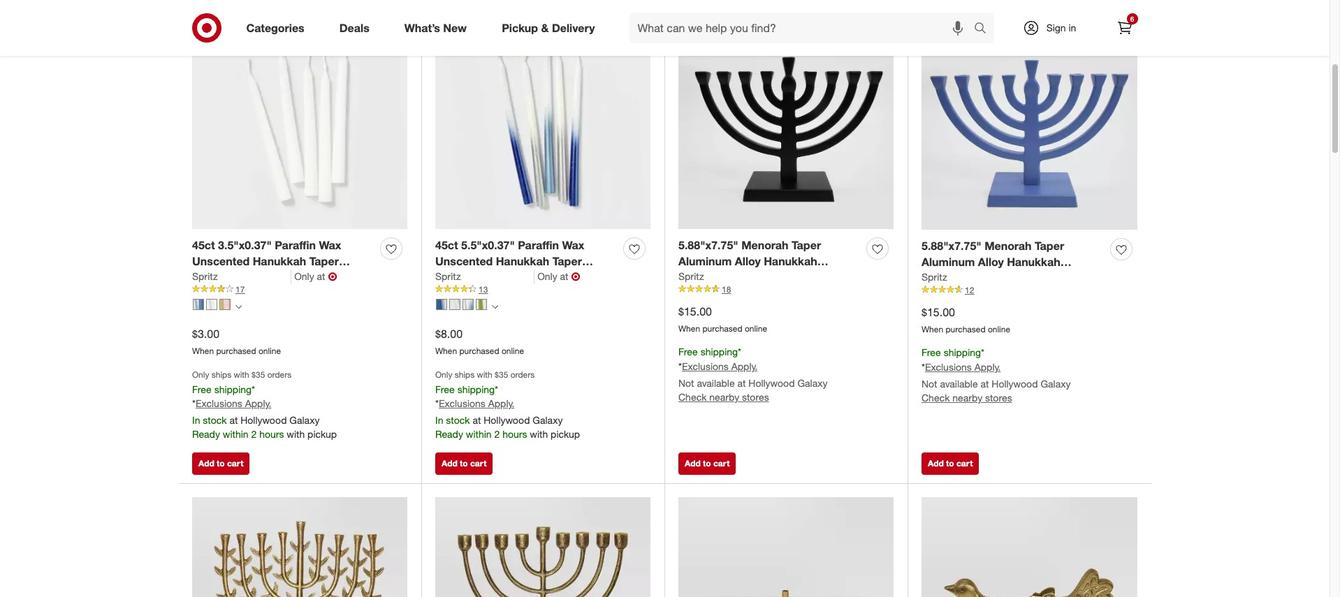 Task type: locate. For each thing, give the bounding box(es) containing it.
purchased
[[703, 323, 742, 334], [946, 324, 986, 334], [216, 346, 256, 356], [459, 346, 499, 356]]

45ct inside 45ct 5.5"x0.37" paraffin wax unscented hanukkah taper candle - spritz™
[[435, 238, 458, 252]]

1 horizontal spatial hours
[[502, 429, 527, 440]]

0 horizontal spatial paraffin
[[275, 238, 316, 252]]

$3.00 when purchased online
[[192, 327, 281, 356]]

2 ships from the left
[[455, 370, 475, 380]]

what's new link
[[392, 13, 484, 43]]

candle inside 45ct 3.5"x0.37" paraffin wax unscented hanukkah taper candle - spritz™
[[192, 270, 229, 284]]

within
[[223, 429, 248, 440], [466, 429, 492, 440]]

1 unscented from the left
[[192, 254, 250, 268]]

0 horizontal spatial stock
[[203, 415, 227, 427]]

45ct inside 45ct 3.5"x0.37" paraffin wax unscented hanukkah taper candle - spritz™
[[192, 238, 215, 252]]

1 2 from the left
[[251, 429, 257, 440]]

0 horizontal spatial check nearby stores button
[[678, 391, 769, 405]]

4 add to cart button from the left
[[922, 453, 979, 475]]

hanukkah inside 45ct 3.5"x0.37" paraffin wax unscented hanukkah taper candle - spritz™
[[253, 254, 306, 268]]

check nearby stores button
[[678, 391, 769, 405], [922, 391, 1012, 405]]

1 candle from the left
[[192, 270, 229, 284]]

1 horizontal spatial only at ¬
[[537, 269, 580, 283]]

1 to from the left
[[217, 458, 225, 469]]

$15.00 when purchased online
[[678, 304, 767, 334], [922, 305, 1010, 334]]

- right black
[[761, 270, 766, 284]]

1 $35 from the left
[[252, 370, 265, 380]]

to for 5.88"x7.75" menorah taper aluminum alloy hanukkah menorah black - spritz™
[[703, 458, 711, 469]]

4 cart from the left
[[956, 458, 973, 469]]

pickup
[[502, 21, 538, 35]]

add to cart for 45ct 5.5"x0.37" paraffin wax unscented hanukkah taper candle - spritz™
[[442, 458, 487, 469]]

45ct 5.5"x0.37" paraffin wax unscented hanukkah taper candle - spritz™ image
[[435, 14, 650, 230], [435, 14, 650, 230]]

in for $8.00
[[435, 415, 443, 427]]

2 wax from the left
[[562, 238, 584, 252]]

1 add to cart button from the left
[[192, 453, 250, 475]]

add
[[198, 458, 214, 469], [442, 458, 457, 469], [685, 458, 701, 469], [928, 458, 944, 469]]

taper
[[792, 238, 821, 252], [1035, 239, 1064, 253], [309, 254, 339, 268], [552, 254, 582, 268]]

1 horizontal spatial paraffin
[[518, 238, 559, 252]]

1 hours from the left
[[259, 429, 284, 440]]

2 45ct from the left
[[435, 238, 458, 252]]

5.88"x7.75" inside 5.88"x7.75" menorah taper aluminum alloy hanukkah menorah black - spritz™
[[678, 238, 738, 252]]

1 horizontal spatial all colors element
[[492, 302, 498, 311]]

3 add to cart from the left
[[685, 458, 730, 469]]

ships down $8.00 when purchased online
[[455, 370, 475, 380]]

5.88"x7.75" menorah taper aluminum alloy hanukkah menorah black - spritz™
[[678, 238, 821, 284]]

unscented down 3.5"x0.37" at the left top of page
[[192, 254, 250, 268]]

0 horizontal spatial ready
[[192, 429, 220, 440]]

shipping
[[701, 346, 738, 358], [944, 347, 981, 359], [214, 383, 252, 395], [457, 383, 495, 395]]

-
[[233, 270, 237, 284], [476, 270, 480, 284], [761, 270, 766, 284], [999, 271, 1003, 285]]

spritz™ right black
[[769, 270, 807, 284]]

taper up 17 link
[[309, 254, 339, 268]]

unscented inside 45ct 3.5"x0.37" paraffin wax unscented hanukkah taper candle - spritz™
[[192, 254, 250, 268]]

spritz™ for 45ct 3.5"x0.37" paraffin wax unscented hanukkah taper candle - spritz™
[[240, 270, 278, 284]]

when for 45ct 5.5"x0.37" paraffin wax unscented hanukkah taper candle - spritz™
[[435, 346, 457, 356]]

aluminum inside 5.88"x7.75" menorah taper aluminum alloy hanukkah menorah blue - spritz™
[[922, 255, 975, 269]]

1 add from the left
[[198, 458, 214, 469]]

when
[[678, 323, 700, 334], [922, 324, 943, 334], [192, 346, 214, 356], [435, 346, 457, 356]]

purchased down 18
[[703, 323, 742, 334]]

1 horizontal spatial aluminum
[[922, 255, 975, 269]]

5.88"x7.75"
[[678, 238, 738, 252], [922, 239, 981, 253]]

taper up 18 link
[[792, 238, 821, 252]]

paraffin for 3.5"x0.37"
[[275, 238, 316, 252]]

ready for $8.00
[[435, 429, 463, 440]]

0 horizontal spatial 2
[[251, 429, 257, 440]]

1 horizontal spatial ships
[[455, 370, 475, 380]]

hanukkah inside 5.88"x7.75" menorah taper aluminum alloy hanukkah menorah black - spritz™
[[764, 254, 817, 268]]

$8.00
[[435, 327, 463, 341]]

0 horizontal spatial wax
[[319, 238, 341, 252]]

4 to from the left
[[946, 458, 954, 469]]

3 to from the left
[[703, 458, 711, 469]]

2 candle from the left
[[435, 270, 473, 284]]

1 pickup from the left
[[308, 429, 337, 440]]

spritz left blue
[[922, 271, 947, 283]]

paraffin up 17 link
[[275, 238, 316, 252]]

0 horizontal spatial unscented
[[192, 254, 250, 268]]

1 only at ¬ from the left
[[294, 269, 337, 283]]

0 horizontal spatial nearby
[[709, 391, 739, 403]]

- inside 45ct 5.5"x0.37" paraffin wax unscented hanukkah taper candle - spritz™
[[476, 270, 480, 284]]

paraffin inside 45ct 3.5"x0.37" paraffin wax unscented hanukkah taper candle - spritz™
[[275, 238, 316, 252]]

5.88"x7.75" menorah taper aluminum alloy hanukkah menorah black - spritz™ image
[[678, 14, 894, 230], [678, 14, 894, 230]]

paraffin up the 13 link
[[518, 238, 559, 252]]

multicolor image right white icon
[[219, 299, 231, 310]]

0 horizontal spatial free shipping * * exclusions apply. not available at hollywood galaxy check nearby stores
[[678, 346, 828, 403]]

spritz™ down 3.5"x0.37" at the left top of page
[[240, 270, 278, 284]]

$15.00 when purchased online down 18
[[678, 304, 767, 334]]

all colors element for $8.00
[[492, 302, 498, 311]]

3 cart from the left
[[713, 458, 730, 469]]

2 for $8.00
[[494, 429, 500, 440]]

unscented inside 45ct 5.5"x0.37" paraffin wax unscented hanukkah taper candle - spritz™
[[435, 254, 493, 268]]

spritz™ inside 5.88"x7.75" menorah taper aluminum alloy hanukkah menorah blue - spritz™
[[1006, 271, 1044, 285]]

check
[[678, 391, 707, 403], [922, 392, 950, 404]]

paraffin inside 45ct 5.5"x0.37" paraffin wax unscented hanukkah taper candle - spritz™
[[518, 238, 559, 252]]

2 only at ¬ from the left
[[537, 269, 580, 283]]

0 horizontal spatial pickup
[[308, 429, 337, 440]]

1 horizontal spatial not
[[922, 378, 937, 390]]

2 add to cart button from the left
[[435, 453, 493, 475]]

all colors image
[[235, 304, 242, 310]]

1 horizontal spatial within
[[466, 429, 492, 440]]

spritz link
[[192, 269, 291, 283], [435, 269, 535, 283], [678, 269, 704, 283], [922, 270, 947, 284]]

5.5"x0.37"
[[461, 238, 515, 252]]

spritz™ inside 5.88"x7.75" menorah taper aluminum alloy hanukkah menorah black - spritz™
[[769, 270, 807, 284]]

1 add to cart from the left
[[198, 458, 243, 469]]

within for $3.00
[[223, 429, 248, 440]]

45ct 3.5"x0.37" paraffin wax unscented hanukkah taper candle - spritz™ link
[[192, 238, 374, 284]]

apply.
[[731, 361, 758, 373], [974, 361, 1001, 373], [245, 398, 271, 410], [488, 398, 514, 410]]

¬
[[328, 269, 337, 283], [571, 269, 580, 283]]

12
[[965, 285, 974, 295]]

2 for $3.00
[[251, 429, 257, 440]]

online
[[745, 323, 767, 334], [988, 324, 1010, 334], [258, 346, 281, 356], [502, 346, 524, 356]]

5.88"x7.75" up blue
[[922, 239, 981, 253]]

cart for 5.88"x7.75" menorah taper aluminum alloy hanukkah menorah black - spritz™
[[713, 458, 730, 469]]

hollywood
[[749, 378, 795, 389], [992, 378, 1038, 390], [241, 415, 287, 427], [484, 415, 530, 427]]

spritz™ inside 45ct 5.5"x0.37" paraffin wax unscented hanukkah taper candle - spritz™
[[483, 270, 521, 284]]

in
[[192, 415, 200, 427], [435, 415, 443, 427]]

free shipping * * exclusions apply. not available at hollywood galaxy check nearby stores
[[678, 346, 828, 403], [922, 347, 1071, 404]]

exclusions
[[682, 361, 729, 373], [925, 361, 972, 373], [196, 398, 242, 410], [439, 398, 485, 410]]

nearby
[[709, 391, 739, 403], [953, 392, 982, 404]]

wax inside 45ct 3.5"x0.37" paraffin wax unscented hanukkah taper candle - spritz™
[[319, 238, 341, 252]]

add to cart button for 45ct 3.5"x0.37" paraffin wax unscented hanukkah taper candle - spritz™
[[192, 453, 250, 475]]

spritz link left black
[[678, 269, 704, 283]]

0 horizontal spatial $15.00 when purchased online
[[678, 304, 767, 334]]

add for 45ct 5.5"x0.37" paraffin wax unscented hanukkah taper candle - spritz™
[[442, 458, 457, 469]]

available for black
[[697, 378, 735, 389]]

45ct 5.5"x0.37" paraffin wax unscented hanukkah taper candle - spritz™
[[435, 238, 584, 284]]

hanukkah inside 5.88"x7.75" menorah taper aluminum alloy hanukkah menorah blue - spritz™
[[1007, 255, 1060, 269]]

45ct 3.5"x0.37" paraffin wax unscented hanukkah taper candle - spritz™
[[192, 238, 341, 284]]

0 horizontal spatial candle
[[192, 270, 229, 284]]

only at ¬
[[294, 269, 337, 283], [537, 269, 580, 283]]

spritz™ right blue
[[1006, 271, 1044, 285]]

1 multicolor image from the left
[[219, 299, 231, 310]]

1 only ships with $35 orders free shipping * * exclusions apply. in stock at  hollywood galaxy ready within 2 hours with pickup from the left
[[192, 370, 337, 440]]

$15.00
[[678, 304, 712, 318], [922, 305, 955, 319]]

45ct 3.5"x0.37" paraffin wax unscented hanukkah taper candle - spritz™ image
[[192, 14, 407, 230], [192, 14, 407, 230]]

- up all colors image
[[233, 270, 237, 284]]

alloy up blue
[[978, 255, 1004, 269]]

only up the 13 link
[[537, 270, 557, 282]]

17
[[235, 284, 245, 295]]

0 horizontal spatial orders
[[267, 370, 292, 380]]

orders down $8.00 when purchased online
[[511, 370, 535, 380]]

alloy inside 5.88"x7.75" menorah taper aluminum alloy hanukkah menorah black - spritz™
[[735, 254, 761, 268]]

0 horizontal spatial multicolor image
[[219, 299, 231, 310]]

stock
[[203, 415, 227, 427], [446, 415, 470, 427]]

spritz
[[192, 270, 218, 282], [435, 270, 461, 282], [678, 270, 704, 282], [922, 271, 947, 283]]

alloy inside 5.88"x7.75" menorah taper aluminum alloy hanukkah menorah blue - spritz™
[[978, 255, 1004, 269]]

purchased inside $8.00 when purchased online
[[459, 346, 499, 356]]

at
[[317, 270, 325, 282], [560, 270, 568, 282], [737, 378, 746, 389], [981, 378, 989, 390], [229, 415, 238, 427], [473, 415, 481, 427]]

all colors element
[[235, 302, 242, 311], [492, 302, 498, 311]]

0 horizontal spatial aluminum
[[678, 254, 732, 268]]

purchased down $8.00
[[459, 346, 499, 356]]

1 horizontal spatial pickup
[[551, 429, 580, 440]]

add to cart for 5.88"x7.75" menorah taper aluminum alloy hanukkah menorah blue - spritz™
[[928, 458, 973, 469]]

1 stock from the left
[[203, 415, 227, 427]]

cart
[[227, 458, 243, 469], [470, 458, 487, 469], [713, 458, 730, 469], [956, 458, 973, 469]]

when inside $8.00 when purchased online
[[435, 346, 457, 356]]

white image
[[449, 299, 460, 310]]

taper inside 45ct 3.5"x0.37" paraffin wax unscented hanukkah taper candle - spritz™
[[309, 254, 339, 268]]

pickup
[[308, 429, 337, 440], [551, 429, 580, 440]]

alloy
[[735, 254, 761, 268], [978, 255, 1004, 269]]

candle inside 45ct 5.5"x0.37" paraffin wax unscented hanukkah taper candle - spritz™
[[435, 270, 473, 284]]

4 add from the left
[[928, 458, 944, 469]]

2 within from the left
[[466, 429, 492, 440]]

orders down the $3.00 when purchased online on the bottom of the page
[[267, 370, 292, 380]]

candle up white image
[[435, 270, 473, 284]]

spritz™ inside 45ct 3.5"x0.37" paraffin wax unscented hanukkah taper candle - spritz™
[[240, 270, 278, 284]]

spritz™ up all colors icon
[[483, 270, 521, 284]]

deals
[[339, 21, 369, 35]]

aluminum
[[678, 254, 732, 268], [922, 255, 975, 269]]

1 all colors element from the left
[[235, 302, 242, 311]]

0 horizontal spatial stores
[[742, 391, 769, 403]]

only
[[294, 270, 314, 282], [537, 270, 557, 282], [192, 370, 209, 380], [435, 370, 452, 380]]

18 link
[[678, 283, 894, 296]]

when inside the $3.00 when purchased online
[[192, 346, 214, 356]]

wax
[[319, 238, 341, 252], [562, 238, 584, 252]]

1 horizontal spatial ready
[[435, 429, 463, 440]]

black
[[729, 270, 758, 284]]

all colors element right blue | silver image
[[492, 302, 498, 311]]

online inside the $3.00 when purchased online
[[258, 346, 281, 356]]

aluminum up 12
[[922, 255, 975, 269]]

1 horizontal spatial 5.88"x7.75"
[[922, 239, 981, 253]]

1 horizontal spatial orders
[[511, 370, 535, 380]]

1 horizontal spatial $15.00 when purchased online
[[922, 305, 1010, 334]]

spritz™ for 45ct 5.5"x0.37" paraffin wax unscented hanukkah taper candle - spritz™
[[483, 270, 521, 284]]

1 horizontal spatial stores
[[985, 392, 1012, 404]]

0 horizontal spatial 5.88"x7.75"
[[678, 238, 738, 252]]

free shipping * * exclusions apply. not available at hollywood galaxy check nearby stores for black
[[678, 346, 828, 403]]

multicolor image right blue | silver image
[[476, 299, 487, 310]]

not for 5.88"x7.75" menorah taper aluminum alloy hanukkah menorah blue - spritz™
[[922, 378, 937, 390]]

within for $8.00
[[466, 429, 492, 440]]

0 horizontal spatial alloy
[[735, 254, 761, 268]]

45ct
[[192, 238, 215, 252], [435, 238, 458, 252]]

1 horizontal spatial unscented
[[435, 254, 493, 268]]

1 horizontal spatial in
[[435, 415, 443, 427]]

2
[[251, 429, 257, 440], [494, 429, 500, 440]]

2 all colors element from the left
[[492, 302, 498, 311]]

candle up white icon
[[192, 270, 229, 284]]

wax up 17 link
[[319, 238, 341, 252]]

aluminum inside 5.88"x7.75" menorah taper aluminum alloy hanukkah menorah black - spritz™
[[678, 254, 732, 268]]

purchased down the $3.00
[[216, 346, 256, 356]]

stores
[[742, 391, 769, 403], [985, 392, 1012, 404]]

2 pickup from the left
[[551, 429, 580, 440]]

hanukkah for 45ct 5.5"x0.37" paraffin wax unscented hanukkah taper candle - spritz™
[[496, 254, 549, 268]]

purchased for 5.88"x7.75" menorah taper aluminum alloy hanukkah menorah blue - spritz™
[[946, 324, 986, 334]]

0 horizontal spatial within
[[223, 429, 248, 440]]

hanukkah up 12 link
[[1007, 255, 1060, 269]]

1 horizontal spatial candle
[[435, 270, 473, 284]]

2 2 from the left
[[494, 429, 500, 440]]

2 cart from the left
[[470, 458, 487, 469]]

0 horizontal spatial in
[[192, 415, 200, 427]]

1 horizontal spatial $15.00
[[922, 305, 955, 319]]

with
[[234, 370, 249, 380], [477, 370, 492, 380], [287, 429, 305, 440], [530, 429, 548, 440]]

wax up the 13 link
[[562, 238, 584, 252]]

to
[[217, 458, 225, 469], [460, 458, 468, 469], [703, 458, 711, 469], [946, 458, 954, 469]]

0 horizontal spatial 45ct
[[192, 238, 215, 252]]

2 unscented from the left
[[435, 254, 493, 268]]

0 horizontal spatial check
[[678, 391, 707, 403]]

marble and metal menorah holder gold - threshold™ image
[[678, 498, 894, 597], [678, 498, 894, 597]]

1 wax from the left
[[319, 238, 341, 252]]

cast aluminum menorah antique gold - threshold™ image
[[435, 498, 650, 597], [435, 498, 650, 597]]

1 horizontal spatial multicolor image
[[476, 299, 487, 310]]

alloy up black
[[735, 254, 761, 268]]

hanukkah up 17 link
[[253, 254, 306, 268]]

2 in from the left
[[435, 415, 443, 427]]

free
[[678, 346, 698, 358], [922, 347, 941, 359], [192, 383, 212, 395], [435, 383, 455, 395]]

1 horizontal spatial check
[[922, 392, 950, 404]]

only up 17 link
[[294, 270, 314, 282]]

blue
[[972, 271, 996, 285]]

5.88"x7.75" for 5.88"x7.75" menorah taper aluminum alloy hanukkah menorah blue - spritz™
[[922, 239, 981, 253]]

online inside $8.00 when purchased online
[[502, 346, 524, 356]]

2 hours from the left
[[502, 429, 527, 440]]

hanukkah up 18 link
[[764, 254, 817, 268]]

3 add to cart button from the left
[[678, 453, 736, 475]]

available
[[697, 378, 735, 389], [940, 378, 978, 390]]

spritz up assorted blues icon
[[192, 270, 218, 282]]

3 add from the left
[[685, 458, 701, 469]]

orders
[[267, 370, 292, 380], [511, 370, 535, 380]]

purchased inside the $3.00 when purchased online
[[216, 346, 256, 356]]

&
[[541, 21, 549, 35]]

hanukkah
[[253, 254, 306, 268], [496, 254, 549, 268], [764, 254, 817, 268], [1007, 255, 1060, 269]]

candle
[[192, 270, 229, 284], [435, 270, 473, 284]]

1 horizontal spatial ¬
[[571, 269, 580, 283]]

tree of life menorah gold - threshold™ image
[[192, 498, 407, 597], [192, 498, 407, 597]]

45ct left 3.5"x0.37" at the left top of page
[[192, 238, 215, 252]]

hanukkah up the 13 link
[[496, 254, 549, 268]]

galaxy
[[798, 378, 828, 389], [1041, 378, 1071, 390], [290, 415, 320, 427], [533, 415, 563, 427]]

1 orders from the left
[[267, 370, 292, 380]]

2 paraffin from the left
[[518, 238, 559, 252]]

2 only ships with $35 orders free shipping * * exclusions apply. in stock at  hollywood galaxy ready within 2 hours with pickup from the left
[[435, 370, 580, 440]]

2 to from the left
[[460, 458, 468, 469]]

- inside 45ct 3.5"x0.37" paraffin wax unscented hanukkah taper candle - spritz™
[[233, 270, 237, 284]]

0 horizontal spatial only at ¬
[[294, 269, 337, 283]]

$35 down $8.00 when purchased online
[[495, 370, 508, 380]]

1 horizontal spatial available
[[940, 378, 978, 390]]

all colors element down the 17
[[235, 302, 242, 311]]

paraffin
[[275, 238, 316, 252], [518, 238, 559, 252]]

6 link
[[1109, 13, 1140, 43]]

1 horizontal spatial 2
[[494, 429, 500, 440]]

1 within from the left
[[223, 429, 248, 440]]

0 horizontal spatial hours
[[259, 429, 284, 440]]

*
[[738, 346, 741, 358], [981, 347, 984, 359], [678, 361, 682, 373], [922, 361, 925, 373], [252, 383, 255, 395], [495, 383, 498, 395], [192, 398, 196, 410], [435, 398, 439, 410]]

1 horizontal spatial 45ct
[[435, 238, 458, 252]]

only at ¬ for 45ct 3.5"x0.37" paraffin wax unscented hanukkah taper candle - spritz™
[[294, 269, 337, 283]]

aluminum for black
[[678, 254, 732, 268]]

nearby for blue
[[953, 392, 982, 404]]

only down $8.00
[[435, 370, 452, 380]]

aluminum up 18
[[678, 254, 732, 268]]

only ships with $35 orders free shipping * * exclusions apply. in stock at  hollywood galaxy ready within 2 hours with pickup down $8.00 when purchased online
[[435, 370, 580, 440]]

purchased for 45ct 5.5"x0.37" paraffin wax unscented hanukkah taper candle - spritz™
[[459, 346, 499, 356]]

0 horizontal spatial all colors element
[[235, 302, 242, 311]]

1 ready from the left
[[192, 429, 220, 440]]

multicolor image
[[219, 299, 231, 310], [476, 299, 487, 310]]

spritz link up 13
[[435, 269, 535, 283]]

ready
[[192, 429, 220, 440], [435, 429, 463, 440]]

hanukkah inside 45ct 5.5"x0.37" paraffin wax unscented hanukkah taper candle - spritz™
[[496, 254, 549, 268]]

taper up 12 link
[[1035, 239, 1064, 253]]

1 horizontal spatial free shipping * * exclusions apply. not available at hollywood galaxy check nearby stores
[[922, 347, 1071, 404]]

cart for 45ct 3.5"x0.37" paraffin wax unscented hanukkah taper candle - spritz™
[[227, 458, 243, 469]]

only ships with $35 orders free shipping * * exclusions apply. in stock at  hollywood galaxy ready within 2 hours with pickup for $3.00
[[192, 370, 337, 440]]

hours
[[259, 429, 284, 440], [502, 429, 527, 440]]

spritz™ for 5.88"x7.75" menorah taper aluminum alloy hanukkah menorah blue - spritz™
[[1006, 271, 1044, 285]]

- right blue
[[999, 271, 1003, 285]]

1 horizontal spatial nearby
[[953, 392, 982, 404]]

in
[[1069, 22, 1076, 34]]

2 ready from the left
[[435, 429, 463, 440]]

1 in from the left
[[192, 415, 200, 427]]

$15.00 when purchased online down 12
[[922, 305, 1010, 334]]

0 horizontal spatial $35
[[252, 370, 265, 380]]

wax inside 45ct 5.5"x0.37" paraffin wax unscented hanukkah taper candle - spritz™
[[562, 238, 584, 252]]

cart for 5.88"x7.75" menorah taper aluminum alloy hanukkah menorah blue - spritz™
[[956, 458, 973, 469]]

0 horizontal spatial $15.00
[[678, 304, 712, 318]]

2 add from the left
[[442, 458, 457, 469]]

purchased down 12
[[946, 324, 986, 334]]

ships for $8.00
[[455, 370, 475, 380]]

4 add to cart from the left
[[928, 458, 973, 469]]

17 link
[[192, 283, 407, 296]]

unscented for 5.5"x0.37"
[[435, 254, 493, 268]]

13 link
[[435, 283, 650, 296]]

search
[[967, 22, 1001, 36]]

add to cart
[[198, 458, 243, 469], [442, 458, 487, 469], [685, 458, 730, 469], [928, 458, 973, 469]]

only ships with $35 orders free shipping * * exclusions apply. in stock at  hollywood galaxy ready within 2 hours with pickup
[[192, 370, 337, 440], [435, 370, 580, 440]]

pickup for $8.00
[[551, 429, 580, 440]]

ships for $3.00
[[212, 370, 231, 380]]

spritz™ for 5.88"x7.75" menorah taper aluminum alloy hanukkah menorah black - spritz™
[[769, 270, 807, 284]]

taper up the 13 link
[[552, 254, 582, 268]]

unscented down 5.5"x0.37"
[[435, 254, 493, 268]]

1 horizontal spatial only ships with $35 orders free shipping * * exclusions apply. in stock at  hollywood galaxy ready within 2 hours with pickup
[[435, 370, 580, 440]]

add to cart button
[[192, 453, 250, 475], [435, 453, 493, 475], [678, 453, 736, 475], [922, 453, 979, 475]]

ships
[[212, 370, 231, 380], [455, 370, 475, 380]]

cast aluminum bird menorah - threshold™ image
[[922, 498, 1137, 597], [922, 498, 1137, 597]]

2 ¬ from the left
[[571, 269, 580, 283]]

- inside 5.88"x7.75" menorah taper aluminum alloy hanukkah menorah black - spritz™
[[761, 270, 766, 284]]

exclusions apply. link
[[682, 361, 758, 373], [925, 361, 1001, 373], [196, 398, 271, 410], [439, 398, 514, 410]]

1 horizontal spatial $35
[[495, 370, 508, 380]]

- inside 5.88"x7.75" menorah taper aluminum alloy hanukkah menorah blue - spritz™
[[999, 271, 1003, 285]]

taper inside 5.88"x7.75" menorah taper aluminum alloy hanukkah menorah black - spritz™
[[792, 238, 821, 252]]

2 $35 from the left
[[495, 370, 508, 380]]

1 horizontal spatial stock
[[446, 415, 470, 427]]

1 paraffin from the left
[[275, 238, 316, 252]]

2 add to cart from the left
[[442, 458, 487, 469]]

0 horizontal spatial only ships with $35 orders free shipping * * exclusions apply. in stock at  hollywood galaxy ready within 2 hours with pickup
[[192, 370, 337, 440]]

stock for $8.00
[[446, 415, 470, 427]]

$35
[[252, 370, 265, 380], [495, 370, 508, 380]]

spritz left black
[[678, 270, 704, 282]]

$35 down the $3.00 when purchased online on the bottom of the page
[[252, 370, 265, 380]]

alloy for blue
[[978, 255, 1004, 269]]

spritz™
[[240, 270, 278, 284], [483, 270, 521, 284], [769, 270, 807, 284], [1006, 271, 1044, 285]]

menorah up black
[[741, 238, 789, 252]]

2 orders from the left
[[511, 370, 535, 380]]

$15.00 for 5.88"x7.75" menorah taper aluminum alloy hanukkah menorah blue - spritz™
[[922, 305, 955, 319]]

online for 5.88"x7.75" menorah taper aluminum alloy hanukkah menorah blue - spritz™
[[988, 324, 1010, 334]]

candle for 45ct 3.5"x0.37" paraffin wax unscented hanukkah taper candle - spritz™
[[192, 270, 229, 284]]

0 horizontal spatial ships
[[212, 370, 231, 380]]

0 horizontal spatial ¬
[[328, 269, 337, 283]]

$35 for $3.00
[[252, 370, 265, 380]]

1 ships from the left
[[212, 370, 231, 380]]

stores for blue
[[985, 392, 1012, 404]]

0 horizontal spatial not
[[678, 378, 694, 389]]

5.88"x7.75" menorah taper aluminum alloy hanukkah menorah blue - spritz™ image
[[922, 14, 1137, 230], [922, 14, 1137, 230]]

1 horizontal spatial check nearby stores button
[[922, 391, 1012, 405]]

1 ¬ from the left
[[328, 269, 337, 283]]

online for 45ct 3.5"x0.37" paraffin wax unscented hanukkah taper candle - spritz™
[[258, 346, 281, 356]]

ships down the $3.00 when purchased online on the bottom of the page
[[212, 370, 231, 380]]

spritz link up the 17
[[192, 269, 291, 283]]

unscented
[[192, 254, 250, 268], [435, 254, 493, 268]]

all colors element for $3.00
[[235, 302, 242, 311]]

5.88"x7.75" up black
[[678, 238, 738, 252]]

paraffin for 5.5"x0.37"
[[518, 238, 559, 252]]

when for 5.88"x7.75" menorah taper aluminum alloy hanukkah menorah black - spritz™
[[678, 323, 700, 334]]

1 horizontal spatial alloy
[[978, 255, 1004, 269]]

menorah
[[741, 238, 789, 252], [985, 239, 1032, 253], [678, 270, 726, 284], [922, 271, 969, 285]]

shipping down $8.00 when purchased online
[[457, 383, 495, 395]]

- down 5.5"x0.37"
[[476, 270, 480, 284]]

1 horizontal spatial wax
[[562, 238, 584, 252]]

only ships with $35 orders free shipping * * exclusions apply. in stock at  hollywood galaxy ready within 2 hours with pickup down the $3.00 when purchased online on the bottom of the page
[[192, 370, 337, 440]]

not
[[678, 378, 694, 389], [922, 378, 937, 390]]

45ct left 5.5"x0.37"
[[435, 238, 458, 252]]

1 cart from the left
[[227, 458, 243, 469]]

1 45ct from the left
[[192, 238, 215, 252]]

0 horizontal spatial available
[[697, 378, 735, 389]]

5.88"x7.75" inside 5.88"x7.75" menorah taper aluminum alloy hanukkah menorah blue - spritz™
[[922, 239, 981, 253]]

2 stock from the left
[[446, 415, 470, 427]]



Task type: describe. For each thing, give the bounding box(es) containing it.
hanukkah for 45ct 3.5"x0.37" paraffin wax unscented hanukkah taper candle - spritz™
[[253, 254, 306, 268]]

hours for $8.00
[[502, 429, 527, 440]]

wax for 45ct 3.5"x0.37" paraffin wax unscented hanukkah taper candle - spritz™
[[319, 238, 341, 252]]

- for 5.88"x7.75" menorah taper aluminum alloy hanukkah menorah black - spritz™
[[761, 270, 766, 284]]

candle for 45ct 5.5"x0.37" paraffin wax unscented hanukkah taper candle - spritz™
[[435, 270, 473, 284]]

orders for $3.00
[[267, 370, 292, 380]]

cart for 45ct 5.5"x0.37" paraffin wax unscented hanukkah taper candle - spritz™
[[470, 458, 487, 469]]

ready for $3.00
[[192, 429, 220, 440]]

shipping down the $3.00 when purchased online on the bottom of the page
[[214, 383, 252, 395]]

categories link
[[234, 13, 322, 43]]

to for 45ct 5.5"x0.37" paraffin wax unscented hanukkah taper candle - spritz™
[[460, 458, 468, 469]]

check nearby stores button for blue
[[922, 391, 1012, 405]]

- for 45ct 3.5"x0.37" paraffin wax unscented hanukkah taper candle - spritz™
[[233, 270, 237, 284]]

assorted blues image
[[436, 299, 447, 310]]

add to cart button for 5.88"x7.75" menorah taper aluminum alloy hanukkah menorah blue - spritz™
[[922, 453, 979, 475]]

What can we help you find? suggestions appear below search field
[[629, 13, 977, 43]]

add for 45ct 3.5"x0.37" paraffin wax unscented hanukkah taper candle - spritz™
[[198, 458, 214, 469]]

hanukkah for 5.88"x7.75" menorah taper aluminum alloy hanukkah menorah black - spritz™
[[764, 254, 817, 268]]

categories
[[246, 21, 304, 35]]

purchased for 45ct 3.5"x0.37" paraffin wax unscented hanukkah taper candle - spritz™
[[216, 346, 256, 356]]

add to cart for 45ct 3.5"x0.37" paraffin wax unscented hanukkah taper candle - spritz™
[[198, 458, 243, 469]]

$3.00
[[192, 327, 219, 341]]

search button
[[967, 13, 1001, 46]]

when for 45ct 3.5"x0.37" paraffin wax unscented hanukkah taper candle - spritz™
[[192, 346, 214, 356]]

online for 5.88"x7.75" menorah taper aluminum alloy hanukkah menorah black - spritz™
[[745, 323, 767, 334]]

stock for $3.00
[[203, 415, 227, 427]]

13
[[479, 284, 488, 295]]

sign in
[[1046, 22, 1076, 34]]

delivery
[[552, 21, 595, 35]]

alloy for black
[[735, 254, 761, 268]]

$35 for $8.00
[[495, 370, 508, 380]]

$15.00 when purchased online for black
[[678, 304, 767, 334]]

aluminum for blue
[[922, 255, 975, 269]]

not for 5.88"x7.75" menorah taper aluminum alloy hanukkah menorah black - spritz™
[[678, 378, 694, 389]]

deals link
[[327, 13, 387, 43]]

what's new
[[404, 21, 467, 35]]

free shipping * * exclusions apply. not available at hollywood galaxy check nearby stores for blue
[[922, 347, 1071, 404]]

only at ¬ for 45ct 5.5"x0.37" paraffin wax unscented hanukkah taper candle - spritz™
[[537, 269, 580, 283]]

add to cart button for 45ct 5.5"x0.37" paraffin wax unscented hanukkah taper candle - spritz™
[[435, 453, 493, 475]]

45ct for 45ct 5.5"x0.37" paraffin wax unscented hanukkah taper candle - spritz™
[[435, 238, 458, 252]]

sign
[[1046, 22, 1066, 34]]

all colors image
[[492, 304, 498, 310]]

add for 5.88"x7.75" menorah taper aluminum alloy hanukkah menorah blue - spritz™
[[928, 458, 944, 469]]

purchased for 5.88"x7.75" menorah taper aluminum alloy hanukkah menorah black - spritz™
[[703, 323, 742, 334]]

5.88"x7.75" menorah taper aluminum alloy hanukkah menorah black - spritz™ link
[[678, 238, 861, 284]]

taper inside 45ct 5.5"x0.37" paraffin wax unscented hanukkah taper candle - spritz™
[[552, 254, 582, 268]]

wax for 45ct 5.5"x0.37" paraffin wax unscented hanukkah taper candle - spritz™
[[562, 238, 584, 252]]

2 multicolor image from the left
[[476, 299, 487, 310]]

menorah left black
[[678, 270, 726, 284]]

sign in link
[[1011, 13, 1098, 43]]

6
[[1130, 15, 1134, 23]]

$15.00 when purchased online for blue
[[922, 305, 1010, 334]]

to for 45ct 3.5"x0.37" paraffin wax unscented hanukkah taper candle - spritz™
[[217, 458, 225, 469]]

pickup & delivery link
[[490, 13, 612, 43]]

check for 5.88"x7.75" menorah taper aluminum alloy hanukkah menorah black - spritz™
[[678, 391, 707, 403]]

18
[[722, 284, 731, 295]]

- for 5.88"x7.75" menorah taper aluminum alloy hanukkah menorah blue - spritz™
[[999, 271, 1003, 285]]

nearby for black
[[709, 391, 739, 403]]

pickup for $3.00
[[308, 429, 337, 440]]

¬ for 45ct 5.5"x0.37" paraffin wax unscented hanukkah taper candle - spritz™
[[571, 269, 580, 283]]

45ct for 45ct 3.5"x0.37" paraffin wax unscented hanukkah taper candle - spritz™
[[192, 238, 215, 252]]

5.88"x7.75" menorah taper aluminum alloy hanukkah menorah blue - spritz™ link
[[922, 238, 1105, 285]]

add for 5.88"x7.75" menorah taper aluminum alloy hanukkah menorah black - spritz™
[[685, 458, 701, 469]]

spritz link left blue
[[922, 270, 947, 284]]

hours for $3.00
[[259, 429, 284, 440]]

taper inside 5.88"x7.75" menorah taper aluminum alloy hanukkah menorah blue - spritz™
[[1035, 239, 1064, 253]]

only down the $3.00
[[192, 370, 209, 380]]

new
[[443, 21, 467, 35]]

spritz up assorted blues image at the bottom left
[[435, 270, 461, 282]]

5.88"x7.75" for 5.88"x7.75" menorah taper aluminum alloy hanukkah menorah black - spritz™
[[678, 238, 738, 252]]

hanukkah for 5.88"x7.75" menorah taper aluminum alloy hanukkah menorah blue - spritz™
[[1007, 255, 1060, 269]]

$15.00 for 5.88"x7.75" menorah taper aluminum alloy hanukkah menorah black - spritz™
[[678, 304, 712, 318]]

menorah up blue
[[985, 239, 1032, 253]]

¬ for 45ct 3.5"x0.37" paraffin wax unscented hanukkah taper candle - spritz™
[[328, 269, 337, 283]]

available for blue
[[940, 378, 978, 390]]

orders for $8.00
[[511, 370, 535, 380]]

in for $3.00
[[192, 415, 200, 427]]

pickup & delivery
[[502, 21, 595, 35]]

assorted blues image
[[193, 299, 204, 310]]

45ct 5.5"x0.37" paraffin wax unscented hanukkah taper candle - spritz™ link
[[435, 238, 618, 284]]

12 link
[[922, 284, 1137, 296]]

check for 5.88"x7.75" menorah taper aluminum alloy hanukkah menorah blue - spritz™
[[922, 392, 950, 404]]

what's
[[404, 21, 440, 35]]

add to cart for 5.88"x7.75" menorah taper aluminum alloy hanukkah menorah black - spritz™
[[685, 458, 730, 469]]

5.88"x7.75" menorah taper aluminum alloy hanukkah menorah blue - spritz™
[[922, 239, 1064, 285]]

shipping down 12
[[944, 347, 981, 359]]

unscented for 3.5"x0.37"
[[192, 254, 250, 268]]

shipping down 18
[[701, 346, 738, 358]]

white image
[[206, 299, 217, 310]]

menorah left blue
[[922, 271, 969, 285]]

$8.00 when purchased online
[[435, 327, 524, 356]]

stores for black
[[742, 391, 769, 403]]

online for 45ct 5.5"x0.37" paraffin wax unscented hanukkah taper candle - spritz™
[[502, 346, 524, 356]]

when for 5.88"x7.75" menorah taper aluminum alloy hanukkah menorah blue - spritz™
[[922, 324, 943, 334]]

3.5"x0.37"
[[218, 238, 272, 252]]

only ships with $35 orders free shipping * * exclusions apply. in stock at  hollywood galaxy ready within 2 hours with pickup for $8.00
[[435, 370, 580, 440]]

- for 45ct 5.5"x0.37" paraffin wax unscented hanukkah taper candle - spritz™
[[476, 270, 480, 284]]

to for 5.88"x7.75" menorah taper aluminum alloy hanukkah menorah blue - spritz™
[[946, 458, 954, 469]]

add to cart button for 5.88"x7.75" menorah taper aluminum alloy hanukkah menorah black - spritz™
[[678, 453, 736, 475]]

blue | silver image
[[463, 299, 474, 310]]

check nearby stores button for black
[[678, 391, 769, 405]]



Task type: vqa. For each thing, say whether or not it's contained in the screenshot.
second Paraffin from the left
yes



